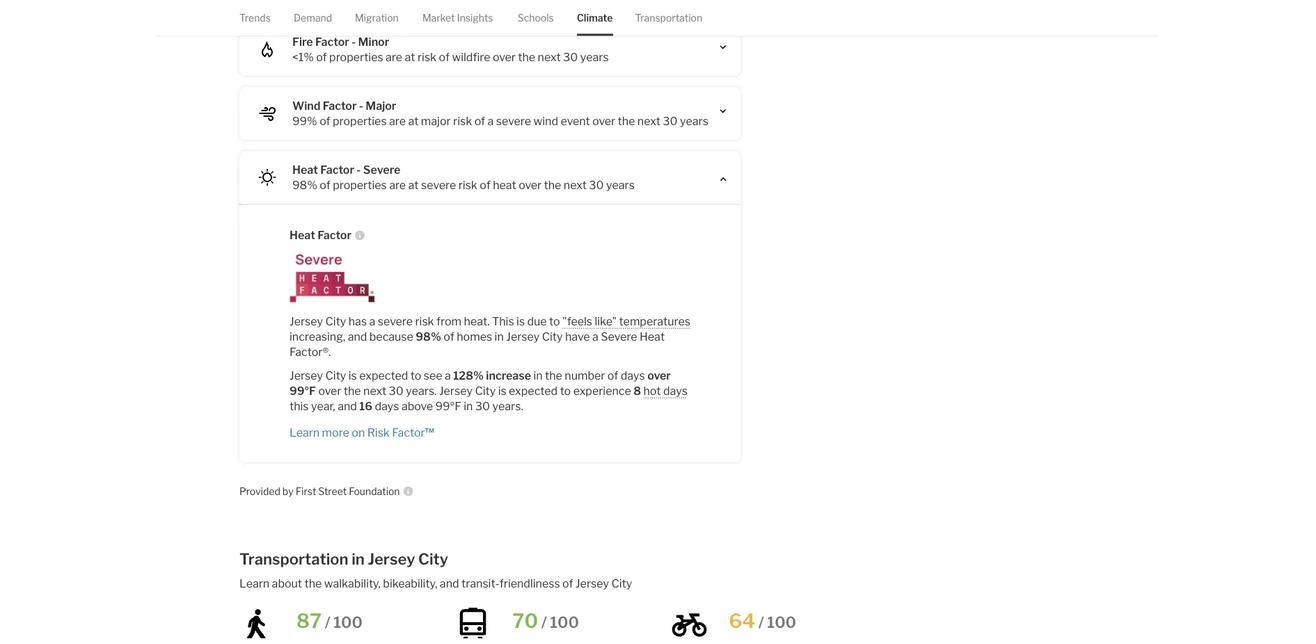 Task type: locate. For each thing, give the bounding box(es) containing it.
years. up above
[[406, 384, 437, 398]]

expected up 16
[[359, 369, 408, 382]]

properties up heat factor
[[333, 178, 387, 192]]

is
[[517, 314, 525, 328], [349, 369, 357, 382], [498, 384, 507, 398]]

1 vertical spatial severe
[[421, 178, 456, 192]]

- for severe
[[357, 163, 361, 176]]

properties down major
[[333, 114, 387, 128]]

learn for learn more on risk factor™
[[290, 426, 320, 439]]

2 vertical spatial is
[[498, 384, 507, 398]]

1 vertical spatial transportation
[[239, 550, 348, 569]]

jersey city is expected to see a 128 % increase in the number of days over 99 ºf over the next 30 years. jersey city is expected to experience 8 hot days this year, and 16 days above 99 ºf in 30 years.
[[290, 369, 688, 413]]

0 vertical spatial -
[[352, 35, 356, 48]]

days right hot
[[663, 384, 688, 398]]

event
[[561, 114, 590, 128]]

the left the number
[[545, 369, 562, 382]]

100 for 70
[[550, 614, 579, 632]]

2 vertical spatial at
[[408, 178, 419, 192]]

0 horizontal spatial learn
[[239, 577, 270, 591]]

0 vertical spatial is
[[517, 314, 525, 328]]

1 vertical spatial to
[[411, 369, 421, 382]]

2 vertical spatial heat
[[640, 330, 665, 343]]

transportation
[[635, 12, 702, 24], [239, 550, 348, 569]]

of up experience
[[608, 369, 618, 382]]

because
[[369, 330, 413, 343]]

number
[[565, 369, 605, 382]]

of inside jersey city is expected to see a 128 % increase in the number of days over 99 ºf over the next 30 years. jersey city is expected to experience 8 hot days this year, and 16 days above 99 ºf in 30 years.
[[608, 369, 618, 382]]

the inside the 'heat factor - severe 98% of properties are at severe        risk of heat over the next 30 years'
[[544, 178, 561, 192]]

100 right 64
[[767, 614, 796, 632]]

/ right 87
[[325, 614, 330, 632]]

are
[[386, 50, 402, 64], [389, 114, 406, 128], [389, 178, 406, 192]]

heat factor - severe 98% of properties are at severe        risk of heat over the next 30 years
[[292, 163, 635, 192]]

0 horizontal spatial transportation
[[239, 550, 348, 569]]

1 vertical spatial properties
[[333, 114, 387, 128]]

100 right 70
[[550, 614, 579, 632]]

over right event
[[593, 114, 615, 128]]

about
[[272, 577, 302, 591]]

16
[[359, 399, 372, 413]]

2 horizontal spatial severe
[[496, 114, 531, 128]]

street
[[318, 486, 347, 498]]

are inside the 'heat factor - severe 98% of properties are at severe        risk of heat over the next 30 years'
[[389, 178, 406, 192]]

expected down increase
[[509, 384, 558, 398]]

100 inside 70 / 100
[[550, 614, 579, 632]]

homes
[[457, 330, 492, 343]]

/ inside '87 / 100'
[[325, 614, 330, 632]]

1 vertical spatial -
[[359, 99, 363, 112]]

70
[[513, 610, 538, 633]]

climate
[[577, 12, 613, 24]]

a right has
[[369, 314, 375, 328]]

0 horizontal spatial 99
[[290, 384, 305, 398]]

of
[[316, 50, 327, 64], [439, 50, 450, 64], [320, 114, 330, 128], [475, 114, 485, 128], [320, 178, 330, 192], [480, 178, 491, 192], [444, 330, 454, 343], [608, 369, 618, 382], [562, 577, 573, 591]]

learn
[[290, 426, 320, 439], [239, 577, 270, 591]]

market insights link
[[422, 0, 493, 36]]

3 / from the left
[[759, 614, 764, 632]]

migration link
[[355, 0, 399, 36]]

wildfire
[[452, 50, 490, 64]]

98%
[[292, 178, 317, 192], [416, 330, 441, 343]]

0 horizontal spatial 98%
[[292, 178, 317, 192]]

<1%
[[292, 50, 314, 64]]

1 100 from the left
[[334, 614, 363, 632]]

are inside fire factor - minor <1% of properties are at risk of wildfire over the next 30 years
[[386, 50, 402, 64]]

0 vertical spatial properties
[[329, 50, 383, 64]]

0 horizontal spatial /
[[325, 614, 330, 632]]

the inside wind factor - major 99% of properties are at major        risk of a severe wind event over the next 30 years
[[618, 114, 635, 128]]

2 vertical spatial are
[[389, 178, 406, 192]]

1 vertical spatial ºf
[[450, 399, 461, 413]]

factor inside the 'heat factor - severe 98% of properties are at severe        risk of heat over the next 30 years'
[[320, 163, 354, 176]]

of down the from
[[444, 330, 454, 343]]

64
[[729, 610, 755, 633]]

the
[[518, 50, 535, 64], [618, 114, 635, 128], [544, 178, 561, 192], [545, 369, 562, 382], [344, 384, 361, 398], [304, 577, 322, 591]]

heat factor score logo image
[[290, 254, 691, 303]]

next
[[538, 50, 561, 64], [638, 114, 661, 128], [564, 178, 587, 192], [363, 384, 386, 398]]

1 horizontal spatial 99
[[435, 399, 450, 413]]

severe
[[496, 114, 531, 128], [421, 178, 456, 192], [378, 314, 413, 328]]

2 vertical spatial days
[[375, 399, 399, 413]]

at inside fire factor - minor <1% of properties are at risk of wildfire over the next 30 years
[[405, 50, 415, 64]]

over
[[493, 50, 516, 64], [593, 114, 615, 128], [519, 178, 542, 192], [648, 369, 671, 382], [318, 384, 341, 398]]

severe left wind on the left
[[496, 114, 531, 128]]

1 vertical spatial expected
[[509, 384, 558, 398]]

2 vertical spatial -
[[357, 163, 361, 176]]

1 vertical spatial learn
[[239, 577, 270, 591]]

risk right major
[[453, 114, 472, 128]]

a severe heat factor®
[[290, 330, 665, 359]]

1 horizontal spatial days
[[621, 369, 645, 382]]

of right <1%
[[316, 50, 327, 64]]

risk left heat
[[459, 178, 477, 192]]

0 vertical spatial transportation
[[635, 12, 702, 24]]

2 / from the left
[[541, 614, 547, 632]]

a inside jersey city has a severe risk from heat. this is due to "feels like" temperatures increasing, and because 98% of homes in jersey city have
[[369, 314, 375, 328]]

1 / from the left
[[325, 614, 330, 632]]

0 vertical spatial to
[[549, 314, 560, 328]]

heat
[[292, 163, 318, 176], [290, 228, 315, 242], [640, 330, 665, 343]]

properties for minor
[[329, 50, 383, 64]]

jersey
[[290, 314, 323, 328], [506, 330, 540, 343], [290, 369, 323, 382], [439, 384, 473, 398], [368, 550, 415, 569], [576, 577, 609, 591]]

2 vertical spatial to
[[560, 384, 571, 398]]

0 vertical spatial severe
[[496, 114, 531, 128]]

heat
[[493, 178, 516, 192]]

30
[[563, 50, 578, 64], [663, 114, 678, 128], [589, 178, 604, 192], [389, 384, 404, 398], [475, 399, 490, 413]]

factor®
[[290, 345, 329, 359]]

days
[[621, 369, 645, 382], [663, 384, 688, 398], [375, 399, 399, 413]]

learn down the this
[[290, 426, 320, 439]]

and inside jersey city has a severe risk from heat. this is due to "feels like" temperatures increasing, and because 98% of homes in jersey city have
[[348, 330, 367, 343]]

0 vertical spatial and
[[348, 330, 367, 343]]

- inside the 'heat factor - severe 98% of properties are at severe        risk of heat over the next 30 years'
[[357, 163, 361, 176]]

severe
[[363, 163, 400, 176], [601, 330, 637, 343]]

due
[[527, 314, 547, 328]]

0 vertical spatial learn
[[290, 426, 320, 439]]

1 vertical spatial and
[[338, 399, 357, 413]]

at inside wind factor - major 99% of properties are at major        risk of a severe wind event over the next 30 years
[[408, 114, 419, 128]]

2 100 from the left
[[550, 614, 579, 632]]

years. down increase
[[493, 399, 523, 413]]

increase
[[486, 369, 531, 382]]

2 vertical spatial years
[[606, 178, 635, 192]]

2 vertical spatial properties
[[333, 178, 387, 192]]

this
[[290, 399, 309, 413]]

learn left about
[[239, 577, 270, 591]]

100 right 87
[[334, 614, 363, 632]]

1 horizontal spatial learn
[[290, 426, 320, 439]]

the right about
[[304, 577, 322, 591]]

the up 16
[[344, 384, 361, 398]]

to inside jersey city has a severe risk from heat. this is due to "feels like" temperatures increasing, and because 98% of homes in jersey city have
[[549, 314, 560, 328]]

severe down major
[[421, 178, 456, 192]]

at
[[405, 50, 415, 64], [408, 114, 419, 128], [408, 178, 419, 192]]

2 horizontal spatial 100
[[767, 614, 796, 632]]

0 vertical spatial 99
[[290, 384, 305, 398]]

1 horizontal spatial 98%
[[416, 330, 441, 343]]

temperatures
[[619, 314, 690, 328]]

properties inside the 'heat factor - severe 98% of properties are at severe        risk of heat over the next 30 years'
[[333, 178, 387, 192]]

heat inside the 'heat factor - severe 98% of properties are at severe        risk of heat over the next 30 years'
[[292, 163, 318, 176]]

0 vertical spatial years.
[[406, 384, 437, 398]]

1 horizontal spatial severe
[[421, 178, 456, 192]]

risk down market
[[418, 50, 437, 64]]

severe down like"
[[601, 330, 637, 343]]

98% up heat factor
[[292, 178, 317, 192]]

in down this
[[495, 330, 504, 343]]

the right event
[[618, 114, 635, 128]]

of right 99%
[[320, 114, 330, 128]]

to down the number
[[560, 384, 571, 398]]

years inside wind factor - major 99% of properties are at major        risk of a severe wind event over the next 30 years
[[680, 114, 709, 128]]

factor inside fire factor - minor <1% of properties are at risk of wildfire over the next 30 years
[[315, 35, 349, 48]]

1 vertical spatial at
[[408, 114, 419, 128]]

1 horizontal spatial /
[[541, 614, 547, 632]]

severe down major
[[363, 163, 400, 176]]

learn about the walkability, bikeability, and transit-friendliness of jersey city
[[239, 577, 632, 591]]

99
[[290, 384, 305, 398], [435, 399, 450, 413]]

and left 16
[[338, 399, 357, 413]]

1 vertical spatial is
[[349, 369, 357, 382]]

1 vertical spatial heat
[[290, 228, 315, 242]]

the down schools link
[[518, 50, 535, 64]]

city
[[325, 314, 346, 328], [542, 330, 563, 343], [325, 369, 346, 382], [475, 384, 496, 398], [418, 550, 448, 569], [611, 577, 632, 591]]

days right 16
[[375, 399, 399, 413]]

and
[[348, 330, 367, 343], [338, 399, 357, 413], [440, 577, 459, 591]]

a right major
[[488, 114, 494, 128]]

1 horizontal spatial severe
[[601, 330, 637, 343]]

in down 128 on the bottom left of the page
[[464, 399, 473, 413]]

0 vertical spatial severe
[[363, 163, 400, 176]]

- inside wind factor - major 99% of properties are at major        risk of a severe wind event over the next 30 years
[[359, 99, 363, 112]]

0 vertical spatial days
[[621, 369, 645, 382]]

to right due
[[549, 314, 560, 328]]

properties
[[329, 50, 383, 64], [333, 114, 387, 128], [333, 178, 387, 192]]

/ inside 70 / 100
[[541, 614, 547, 632]]

years
[[580, 50, 609, 64], [680, 114, 709, 128], [606, 178, 635, 192]]

days up 8
[[621, 369, 645, 382]]

3 100 from the left
[[767, 614, 796, 632]]

of up heat factor
[[320, 178, 330, 192]]

have
[[565, 330, 590, 343]]

risk inside the 'heat factor - severe 98% of properties are at severe        risk of heat over the next 30 years'
[[459, 178, 477, 192]]

severe inside the 'heat factor - severe 98% of properties are at severe        risk of heat over the next 30 years'
[[421, 178, 456, 192]]

100 inside '87 / 100'
[[334, 614, 363, 632]]

99 right above
[[435, 399, 450, 413]]

migration
[[355, 12, 399, 24]]

are inside wind factor - major 99% of properties are at major        risk of a severe wind event over the next 30 years
[[389, 114, 406, 128]]

risk left the from
[[415, 314, 434, 328]]

minor
[[358, 35, 389, 48]]

fire factor - minor <1% of properties are at risk of wildfire over the next 30 years
[[292, 35, 609, 64]]

- for minor
[[352, 35, 356, 48]]

-
[[352, 35, 356, 48], [359, 99, 363, 112], [357, 163, 361, 176]]

0 vertical spatial expected
[[359, 369, 408, 382]]

transportation in jersey city
[[239, 550, 448, 569]]

expected
[[359, 369, 408, 382], [509, 384, 558, 398]]

severe inside jersey city has a severe risk from heat. this is due to "feels like" temperatures increasing, and because 98% of homes in jersey city have
[[378, 314, 413, 328]]

- for major
[[359, 99, 363, 112]]

1 vertical spatial years.
[[493, 399, 523, 413]]

properties inside wind factor - major 99% of properties are at major        risk of a severe wind event over the next 30 years
[[333, 114, 387, 128]]

0 vertical spatial are
[[386, 50, 402, 64]]

100
[[334, 614, 363, 632], [550, 614, 579, 632], [767, 614, 796, 632]]

0 vertical spatial at
[[405, 50, 415, 64]]

99 up the this
[[290, 384, 305, 398]]

2 horizontal spatial /
[[759, 614, 764, 632]]

schools link
[[518, 0, 554, 36]]

over right wildfire at the top left of the page
[[493, 50, 516, 64]]

risk
[[367, 426, 390, 439]]

severe up because
[[378, 314, 413, 328]]

the inside fire factor - minor <1% of properties are at risk of wildfire over the next 30 years
[[518, 50, 535, 64]]

a
[[488, 114, 494, 128], [369, 314, 375, 328], [592, 330, 599, 343], [445, 369, 451, 382]]

- inside fire factor - minor <1% of properties are at risk of wildfire over the next 30 years
[[352, 35, 356, 48]]

0 horizontal spatial days
[[375, 399, 399, 413]]

2 horizontal spatial days
[[663, 384, 688, 398]]

100 inside 64 / 100
[[767, 614, 796, 632]]

and down has
[[348, 330, 367, 343]]

year,
[[311, 399, 335, 413]]

by
[[282, 486, 293, 498]]

major
[[421, 114, 451, 128]]

the right heat
[[544, 178, 561, 192]]

/ right 64
[[759, 614, 764, 632]]

0 horizontal spatial years.
[[406, 384, 437, 398]]

of right the friendliness
[[562, 577, 573, 591]]

1 vertical spatial 98%
[[416, 330, 441, 343]]

ºf down 128 on the bottom left of the page
[[450, 399, 461, 413]]

over right heat
[[519, 178, 542, 192]]

jersey up the increasing,
[[290, 314, 323, 328]]

64 / 100
[[729, 610, 796, 633]]

fire
[[292, 35, 313, 48]]

1 horizontal spatial transportation
[[635, 12, 702, 24]]

a right see
[[445, 369, 451, 382]]

1 vertical spatial days
[[663, 384, 688, 398]]

1 horizontal spatial 100
[[550, 614, 579, 632]]

jersey up 70 / 100
[[576, 577, 609, 591]]

years inside fire factor - minor <1% of properties are at risk of wildfire over the next 30 years
[[580, 50, 609, 64]]

to left see
[[411, 369, 421, 382]]

factor inside wind factor - major 99% of properties are at major        risk of a severe wind event over the next 30 years
[[323, 99, 357, 112]]

0 horizontal spatial severe
[[363, 163, 400, 176]]

2 vertical spatial severe
[[378, 314, 413, 328]]

a right have
[[592, 330, 599, 343]]

0 vertical spatial 98%
[[292, 178, 317, 192]]

are for major
[[389, 114, 406, 128]]

risk inside fire factor - minor <1% of properties are at risk of wildfire over the next 30 years
[[418, 50, 437, 64]]

demand link
[[294, 0, 332, 36]]

2 horizontal spatial is
[[517, 314, 525, 328]]

/ for 87
[[325, 614, 330, 632]]

0 horizontal spatial ºf
[[305, 384, 316, 398]]

1 horizontal spatial ºf
[[450, 399, 461, 413]]

128
[[453, 369, 473, 382]]

properties inside fire factor - minor <1% of properties are at risk of wildfire over the next 30 years
[[329, 50, 383, 64]]

1 vertical spatial are
[[389, 114, 406, 128]]

0 vertical spatial heat
[[292, 163, 318, 176]]

factor
[[315, 35, 349, 48], [323, 99, 357, 112], [320, 163, 354, 176], [318, 228, 352, 242]]

properties down minor in the top of the page
[[329, 50, 383, 64]]

0 horizontal spatial 100
[[334, 614, 363, 632]]

risk
[[418, 50, 437, 64], [453, 114, 472, 128], [459, 178, 477, 192], [415, 314, 434, 328]]

at inside the 'heat factor - severe 98% of properties are at severe        risk of heat over the next 30 years'
[[408, 178, 419, 192]]

0 horizontal spatial severe
[[378, 314, 413, 328]]

1 horizontal spatial years.
[[493, 399, 523, 413]]

over up hot
[[648, 369, 671, 382]]

in inside jersey city has a severe risk from heat. this is due to "feels like" temperatures increasing, and because 98% of homes in jersey city have
[[495, 330, 504, 343]]

and left transit-
[[440, 577, 459, 591]]

a inside a severe heat factor®
[[592, 330, 599, 343]]

/ inside 64 / 100
[[759, 614, 764, 632]]

are for minor
[[386, 50, 402, 64]]

transportation link
[[635, 0, 702, 36]]

ºf up the this
[[305, 384, 316, 398]]

98% down the from
[[416, 330, 441, 343]]

%
[[473, 369, 484, 382]]

years.
[[406, 384, 437, 398], [493, 399, 523, 413]]

/ right 70
[[541, 614, 547, 632]]

a inside wind factor - major 99% of properties are at major        risk of a severe wind event over the next 30 years
[[488, 114, 494, 128]]

0 vertical spatial years
[[580, 50, 609, 64]]

1 vertical spatial years
[[680, 114, 709, 128]]

1 vertical spatial severe
[[601, 330, 637, 343]]



Task type: describe. For each thing, give the bounding box(es) containing it.
properties for major
[[333, 114, 387, 128]]

heat for heat factor - severe 98% of properties are at severe        risk of heat over the next 30 years
[[292, 163, 318, 176]]

/ for 70
[[541, 614, 547, 632]]

transportation for transportation in jersey city
[[239, 550, 348, 569]]

next inside the 'heat factor - severe 98% of properties are at severe        risk of heat over the next 30 years'
[[564, 178, 587, 192]]

jersey up bikeability,
[[368, 550, 415, 569]]

in right increase
[[534, 369, 543, 382]]

learn more on risk factor™
[[290, 426, 434, 439]]

98% inside jersey city has a severe risk from heat. this is due to "feels like" temperatures increasing, and because 98% of homes in jersey city have
[[416, 330, 441, 343]]

bikeability,
[[383, 577, 437, 591]]

market
[[422, 12, 455, 24]]

risk inside wind factor - major 99% of properties are at major        risk of a severe wind event over the next 30 years
[[453, 114, 472, 128]]

0 vertical spatial ºf
[[305, 384, 316, 398]]

like"
[[595, 314, 617, 328]]

severe inside a severe heat factor®
[[601, 330, 637, 343]]

next inside jersey city is expected to see a 128 % increase in the number of days over 99 ºf over the next 30 years. jersey city is expected to experience 8 hot days this year, and 16 days above 99 ºf in 30 years.
[[363, 384, 386, 398]]

"feels
[[563, 314, 592, 328]]

properties for severe
[[333, 178, 387, 192]]

.
[[329, 345, 331, 359]]

30 inside fire factor - minor <1% of properties are at risk of wildfire over the next 30 years
[[563, 50, 578, 64]]

in up walkability,
[[352, 550, 365, 569]]

jersey down 128 on the bottom left of the page
[[439, 384, 473, 398]]

friendliness
[[500, 577, 560, 591]]

87
[[297, 610, 322, 633]]

over up year,
[[318, 384, 341, 398]]

are for severe
[[389, 178, 406, 192]]

a inside jersey city is expected to see a 128 % increase in the number of days over 99 ºf over the next 30 years. jersey city is expected to experience 8 hot days this year, and 16 days above 99 ºf in 30 years.
[[445, 369, 451, 382]]

of left wildfire at the top left of the page
[[439, 50, 450, 64]]

more
[[322, 426, 349, 439]]

demand
[[294, 12, 332, 24]]

factor for wind
[[323, 99, 357, 112]]

above
[[402, 399, 433, 413]]

factor for heat
[[320, 163, 354, 176]]

heat.
[[464, 314, 490, 328]]

over inside wind factor - major 99% of properties are at major        risk of a severe wind event over the next 30 years
[[593, 114, 615, 128]]

transportation for transportation
[[635, 12, 702, 24]]

100 for 64
[[767, 614, 796, 632]]

insights
[[457, 12, 493, 24]]

99%
[[292, 114, 317, 128]]

30 inside the 'heat factor - severe 98% of properties are at severe        risk of heat over the next 30 years'
[[589, 178, 604, 192]]

factor™
[[392, 426, 434, 439]]

at for major
[[408, 114, 419, 128]]

over inside fire factor - minor <1% of properties are at risk of wildfire over the next 30 years
[[493, 50, 516, 64]]

increasing,
[[290, 330, 345, 343]]

experience
[[573, 384, 631, 398]]

from
[[436, 314, 462, 328]]

foundation
[[349, 486, 400, 498]]

market insights
[[422, 12, 493, 24]]

wind
[[292, 99, 320, 112]]

on
[[352, 426, 365, 439]]

walkability,
[[324, 577, 381, 591]]

severe inside wind factor - major 99% of properties are at major        risk of a severe wind event over the next 30 years
[[496, 114, 531, 128]]

trends
[[239, 12, 271, 24]]

first
[[296, 486, 316, 498]]

30 inside wind factor - major 99% of properties are at major        risk of a severe wind event over the next 30 years
[[663, 114, 678, 128]]

years inside the 'heat factor - severe 98% of properties are at severe        risk of heat over the next 30 years'
[[606, 178, 635, 192]]

this
[[492, 314, 514, 328]]

severe inside the 'heat factor - severe 98% of properties are at severe        risk of heat over the next 30 years'
[[363, 163, 400, 176]]

hot
[[644, 384, 661, 398]]

risk inside jersey city has a severe risk from heat. this is due to "feels like" temperatures increasing, and because 98% of homes in jersey city have
[[415, 314, 434, 328]]

/ for 64
[[759, 614, 764, 632]]

provided
[[239, 486, 280, 498]]

heat inside a severe heat factor®
[[640, 330, 665, 343]]

learn more on risk factor™ link
[[290, 425, 691, 440]]

of left heat
[[480, 178, 491, 192]]

wind factor - major 99% of properties are at major        risk of a severe wind event over the next 30 years
[[292, 99, 709, 128]]

major
[[366, 99, 396, 112]]

98% inside the 'heat factor - severe 98% of properties are at severe        risk of heat over the next 30 years'
[[292, 178, 317, 192]]

trends link
[[239, 0, 271, 36]]

heat factor
[[290, 228, 352, 242]]

heat for heat factor
[[290, 228, 315, 242]]

0 horizontal spatial expected
[[359, 369, 408, 382]]

87 / 100
[[297, 610, 363, 633]]

of right major
[[475, 114, 485, 128]]

next inside wind factor - major 99% of properties are at major        risk of a severe wind event over the next 30 years
[[638, 114, 661, 128]]

over inside the 'heat factor - severe 98% of properties are at severe        risk of heat over the next 30 years'
[[519, 178, 542, 192]]

2 vertical spatial and
[[440, 577, 459, 591]]

see
[[424, 369, 442, 382]]

1 horizontal spatial is
[[498, 384, 507, 398]]

at for severe
[[408, 178, 419, 192]]

climate link
[[577, 0, 613, 36]]

factor for fire
[[315, 35, 349, 48]]

1 horizontal spatial expected
[[509, 384, 558, 398]]

of inside jersey city has a severe risk from heat. this is due to "feels like" temperatures increasing, and because 98% of homes in jersey city have
[[444, 330, 454, 343]]

8
[[634, 384, 641, 398]]

jersey down 'factor®'
[[290, 369, 323, 382]]

schools
[[518, 12, 554, 24]]

transit-
[[462, 577, 500, 591]]

jersey down due
[[506, 330, 540, 343]]

next inside fire factor - minor <1% of properties are at risk of wildfire over the next 30 years
[[538, 50, 561, 64]]

0 horizontal spatial is
[[349, 369, 357, 382]]

provided by first street foundation
[[239, 486, 400, 498]]

is inside jersey city has a severe risk from heat. this is due to "feels like" temperatures increasing, and because 98% of homes in jersey city have
[[517, 314, 525, 328]]

at for risk
[[405, 50, 415, 64]]

and inside jersey city is expected to see a 128 % increase in the number of days over 99 ºf over the next 30 years. jersey city is expected to experience 8 hot days this year, and 16 days above 99 ºf in 30 years.
[[338, 399, 357, 413]]

has
[[349, 314, 367, 328]]

100 for 87
[[334, 614, 363, 632]]

learn for learn about the walkability, bikeability, and transit-friendliness of jersey city
[[239, 577, 270, 591]]

1 vertical spatial 99
[[435, 399, 450, 413]]

70 / 100
[[513, 610, 579, 633]]

wind
[[534, 114, 558, 128]]

jersey city has a severe risk from heat. this is due to "feels like" temperatures increasing, and because 98% of homes in jersey city have
[[290, 314, 690, 343]]



Task type: vqa. For each thing, say whether or not it's contained in the screenshot.
at in fire factor - minor <1% of properties are at risk of wildfire over the next 30 years
yes



